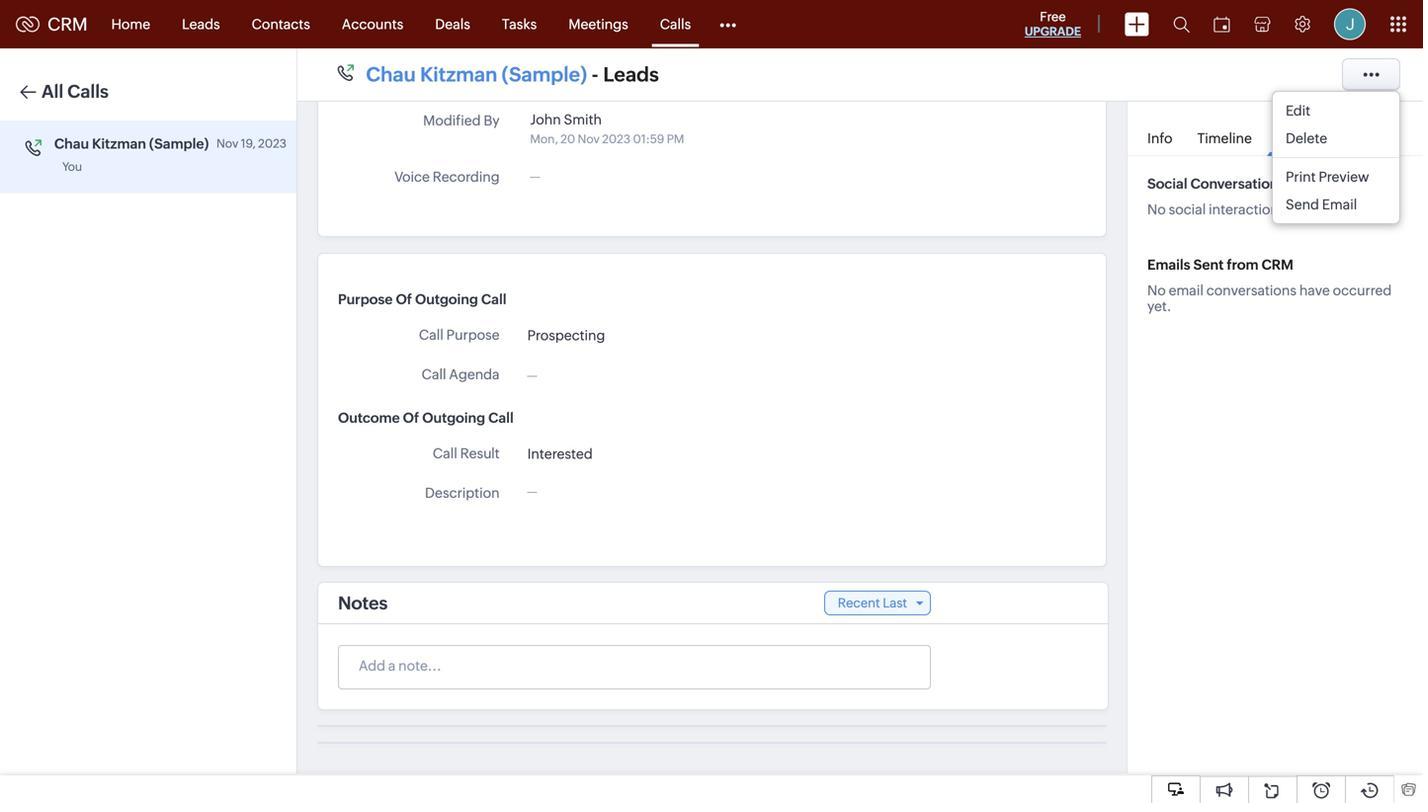 Task type: locate. For each thing, give the bounding box(es) containing it.
-
[[592, 63, 599, 86]]

(sample)
[[502, 63, 587, 86], [149, 136, 209, 152]]

modified by
[[423, 113, 500, 128]]

call for call purpose
[[419, 327, 444, 343]]

timeline
[[1197, 130, 1252, 146]]

0 horizontal spatial 2023
[[258, 137, 287, 150]]

email
[[1322, 197, 1357, 212]]

send email
[[1286, 197, 1357, 212]]

tasks
[[502, 16, 537, 32]]

leads
[[182, 16, 220, 32], [603, 63, 659, 86]]

0 vertical spatial kitzman
[[420, 63, 497, 86]]

nov
[[578, 132, 600, 146], [216, 137, 238, 150]]

of
[[396, 292, 412, 307], [403, 410, 419, 426]]

calls right meetings link
[[660, 16, 691, 32]]

1 horizontal spatial crm
[[1262, 257, 1293, 273]]

2023 inside chau kitzman (sample) nov 19, 2023
[[258, 137, 287, 150]]

0 horizontal spatial chau
[[54, 136, 89, 152]]

1 vertical spatial no
[[1147, 283, 1166, 298]]

last
[[883, 596, 907, 611]]

outgoing up "call purpose"
[[415, 292, 478, 307]]

print
[[1286, 169, 1316, 185]]

(sample) left 19,
[[149, 136, 209, 152]]

chau up you
[[54, 136, 89, 152]]

result
[[460, 446, 500, 462]]

0 vertical spatial (sample)
[[502, 63, 587, 86]]

outgoing
[[415, 292, 478, 307], [422, 410, 485, 426]]

kitzman up modified by at the top left of the page
[[420, 63, 497, 86]]

conversations up the interactions
[[1191, 176, 1285, 192]]

nov left 19,
[[216, 137, 238, 150]]

0 horizontal spatial crm
[[47, 14, 88, 34]]

0 vertical spatial chau
[[366, 63, 416, 86]]

meetings
[[569, 16, 628, 32]]

0 horizontal spatial purpose
[[338, 292, 393, 307]]

1 vertical spatial purpose
[[446, 327, 500, 343]]

0 horizontal spatial (sample)
[[149, 136, 209, 152]]

leads right home link
[[182, 16, 220, 32]]

1 horizontal spatial kitzman
[[420, 63, 497, 86]]

1 horizontal spatial (sample)
[[502, 63, 587, 86]]

0 vertical spatial no
[[1147, 202, 1166, 217]]

preview
[[1319, 169, 1369, 185]]

1 vertical spatial kitzman
[[92, 136, 146, 152]]

crm link
[[16, 14, 88, 34]]

no down the emails
[[1147, 283, 1166, 298]]

kitzman
[[420, 63, 497, 86], [92, 136, 146, 152]]

conversations inside social conversations no social interactions found
[[1191, 176, 1285, 192]]

1 horizontal spatial nov
[[578, 132, 600, 146]]

(sample) up "john"
[[502, 63, 587, 86]]

2023 right 19,
[[258, 137, 287, 150]]

1 horizontal spatial calls
[[660, 16, 691, 32]]

chau for chau kitzman (sample) nov 19, 2023
[[54, 136, 89, 152]]

no
[[1147, 202, 1166, 217], [1147, 283, 1166, 298]]

home link
[[95, 0, 166, 48]]

chau
[[366, 63, 416, 86], [54, 136, 89, 152]]

1 horizontal spatial chau
[[366, 63, 416, 86]]

Add a note... field
[[339, 656, 929, 676]]

outgoing up call result on the bottom left of page
[[422, 410, 485, 426]]

logo image
[[16, 16, 40, 32]]

crm right the logo
[[47, 14, 88, 34]]

1 vertical spatial chau
[[54, 136, 89, 152]]

0 vertical spatial leads
[[182, 16, 220, 32]]

found
[[1288, 202, 1327, 217]]

1 vertical spatial outgoing
[[422, 410, 485, 426]]

voice
[[394, 169, 430, 185]]

leads right -
[[603, 63, 659, 86]]

chau down accounts
[[366, 63, 416, 86]]

meetings link
[[553, 0, 644, 48]]

1 vertical spatial crm
[[1262, 257, 1293, 273]]

social
[[1169, 202, 1206, 217]]

emails sent from crm no email conversations have occurred yet.
[[1147, 257, 1392, 314]]

2023 inside john smith mon, 20 nov 2023 01:59 pm
[[602, 132, 631, 146]]

modified
[[423, 113, 481, 128]]

deals link
[[419, 0, 486, 48]]

mon,
[[530, 132, 558, 146]]

calls right all
[[67, 82, 109, 102]]

occurred
[[1333, 283, 1392, 298]]

conversations down the edit
[[1277, 130, 1369, 146]]

outcome
[[338, 410, 400, 426]]

kitzman for chau kitzman (sample) - leads
[[420, 63, 497, 86]]

info
[[1147, 130, 1173, 146]]

purpose
[[338, 292, 393, 307], [446, 327, 500, 343]]

crm
[[47, 14, 88, 34], [1262, 257, 1293, 273]]

accounts link
[[326, 0, 419, 48]]

1 vertical spatial calls
[[67, 82, 109, 102]]

of for outcome
[[403, 410, 419, 426]]

call agenda
[[422, 367, 500, 382]]

2 no from the top
[[1147, 283, 1166, 298]]

1 vertical spatial of
[[403, 410, 419, 426]]

conversations link
[[1267, 117, 1379, 156]]

purpose of outgoing call
[[338, 292, 506, 307]]

outgoing for purpose
[[415, 292, 478, 307]]

2023
[[602, 132, 631, 146], [258, 137, 287, 150]]

outgoing for result
[[422, 410, 485, 426]]

conversations
[[1277, 130, 1369, 146], [1191, 176, 1285, 192]]

call down purpose of outgoing call
[[419, 327, 444, 343]]

call result
[[433, 446, 500, 462]]

conversations
[[1206, 283, 1297, 298]]

delete
[[1286, 130, 1327, 146]]

1 horizontal spatial 2023
[[602, 132, 631, 146]]

1 no from the top
[[1147, 202, 1166, 217]]

accounts
[[342, 16, 404, 32]]

1 vertical spatial (sample)
[[149, 136, 209, 152]]

call up "call purpose"
[[481, 292, 506, 307]]

print preview
[[1286, 169, 1369, 185]]

1 vertical spatial conversations
[[1191, 176, 1285, 192]]

emails
[[1147, 257, 1190, 273]]

nov down smith
[[578, 132, 600, 146]]

calls link
[[644, 0, 707, 48]]

2023 for mon,
[[602, 132, 631, 146]]

all
[[42, 82, 63, 102]]

kitzman down all calls
[[92, 136, 146, 152]]

call
[[481, 292, 506, 307], [419, 327, 444, 343], [422, 367, 446, 382], [488, 410, 514, 426], [433, 446, 457, 462]]

john smith mon, 20 nov 2023 01:59 pm
[[530, 112, 684, 146]]

0 vertical spatial purpose
[[338, 292, 393, 307]]

free upgrade
[[1025, 9, 1081, 38]]

no down social at top
[[1147, 202, 1166, 217]]

1 vertical spatial leads
[[603, 63, 659, 86]]

2023 left 01:59
[[602, 132, 631, 146]]

chau kitzman (sample) link
[[366, 62, 587, 87]]

0 horizontal spatial nov
[[216, 137, 238, 150]]

prospecting
[[527, 328, 605, 343]]

from
[[1227, 257, 1259, 273]]

0 vertical spatial of
[[396, 292, 412, 307]]

0 horizontal spatial calls
[[67, 82, 109, 102]]

0 horizontal spatial kitzman
[[92, 136, 146, 152]]

call left result
[[433, 446, 457, 462]]

0 horizontal spatial leads
[[182, 16, 220, 32]]

have
[[1299, 283, 1330, 298]]

upgrade
[[1025, 25, 1081, 38]]

calls
[[660, 16, 691, 32], [67, 82, 109, 102]]

0 vertical spatial outgoing
[[415, 292, 478, 307]]

crm right 'from'
[[1262, 257, 1293, 273]]

call left 'agenda'
[[422, 367, 446, 382]]



Task type: vqa. For each thing, say whether or not it's contained in the screenshot.
THE CREATE MENU element
no



Task type: describe. For each thing, give the bounding box(es) containing it.
recording
[[433, 169, 500, 185]]

timeline link
[[1187, 117, 1262, 155]]

agenda
[[449, 367, 500, 382]]

chau kitzman (sample) - leads
[[366, 63, 659, 86]]

info link
[[1137, 117, 1182, 155]]

kitzman for chau kitzman (sample) nov 19, 2023
[[92, 136, 146, 152]]

recent
[[838, 596, 880, 611]]

crm inside emails sent from crm no email conversations have occurred yet.
[[1262, 257, 1293, 273]]

contacts link
[[236, 0, 326, 48]]

01:59
[[633, 132, 664, 146]]

by
[[484, 113, 500, 128]]

call for call result
[[433, 446, 457, 462]]

call up result
[[488, 410, 514, 426]]

you
[[62, 160, 82, 173]]

of for purpose
[[396, 292, 412, 307]]

call for call agenda
[[422, 367, 446, 382]]

recent last
[[838, 596, 907, 611]]

no inside social conversations no social interactions found
[[1147, 202, 1166, 217]]

voice recording
[[394, 169, 500, 185]]

0 vertical spatial crm
[[47, 14, 88, 34]]

chau for chau kitzman (sample) - leads
[[366, 63, 416, 86]]

send
[[1286, 197, 1319, 212]]

1 horizontal spatial purpose
[[446, 327, 500, 343]]

all calls
[[42, 82, 109, 102]]

john
[[530, 112, 561, 127]]

free
[[1040, 9, 1066, 24]]

social conversations no social interactions found
[[1147, 176, 1327, 217]]

home
[[111, 16, 150, 32]]

description
[[425, 485, 500, 501]]

0 vertical spatial calls
[[660, 16, 691, 32]]

contacts
[[252, 16, 310, 32]]

deals
[[435, 16, 470, 32]]

smith
[[564, 112, 602, 127]]

chau kitzman (sample) nov 19, 2023
[[54, 136, 287, 152]]

1 horizontal spatial leads
[[603, 63, 659, 86]]

notes
[[338, 593, 388, 613]]

interactions
[[1209, 202, 1285, 217]]

interested
[[527, 446, 593, 462]]

(sample) for -
[[502, 63, 587, 86]]

email
[[1169, 283, 1204, 298]]

nov inside john smith mon, 20 nov 2023 01:59 pm
[[578, 132, 600, 146]]

no inside emails sent from crm no email conversations have occurred yet.
[[1147, 283, 1166, 298]]

pm
[[667, 132, 684, 146]]

edit
[[1286, 103, 1310, 119]]

social
[[1147, 176, 1187, 192]]

(sample) for nov
[[149, 136, 209, 152]]

sent
[[1194, 257, 1224, 273]]

leads link
[[166, 0, 236, 48]]

tasks link
[[486, 0, 553, 48]]

call purpose
[[419, 327, 500, 343]]

nov inside chau kitzman (sample) nov 19, 2023
[[216, 137, 238, 150]]

20
[[561, 132, 575, 146]]

19,
[[241, 137, 256, 150]]

yet.
[[1147, 298, 1171, 314]]

0 vertical spatial conversations
[[1277, 130, 1369, 146]]

outcome of outgoing call
[[338, 410, 514, 426]]

2023 for (sample)
[[258, 137, 287, 150]]



